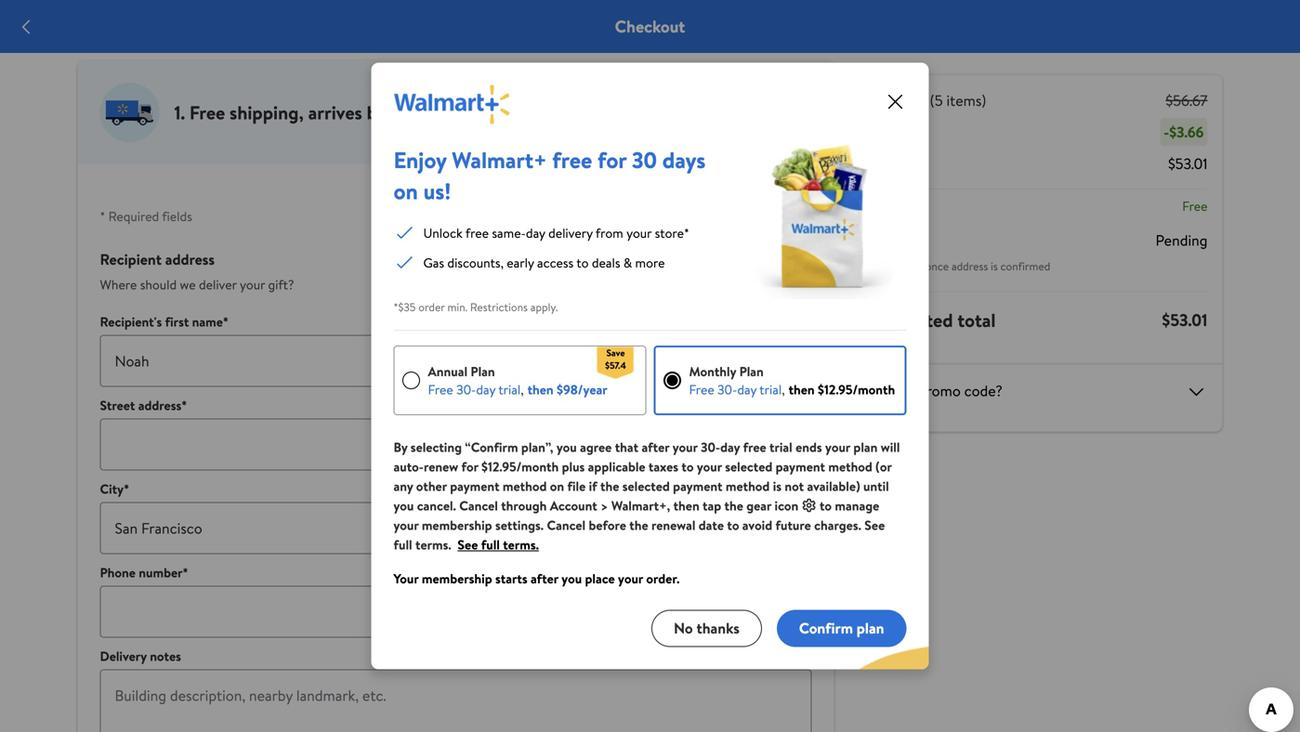 Task type: locate. For each thing, give the bounding box(es) containing it.
selected up gear
[[725, 458, 772, 476]]

manage
[[835, 497, 879, 515]]

0 vertical spatial after
[[642, 438, 669, 456]]

1 horizontal spatial the
[[629, 516, 648, 534]]

for up 'state*'
[[461, 458, 478, 476]]

0 horizontal spatial dec
[[476, 99, 509, 125]]

plus
[[562, 458, 585, 476]]

1 horizontal spatial after
[[642, 438, 669, 456]]

see full terms. link
[[458, 536, 539, 554]]

see down manage
[[864, 516, 885, 534]]

free left ends
[[743, 438, 766, 456]]

selected up walmart+,
[[622, 477, 670, 495]]

1 vertical spatial the
[[724, 497, 743, 515]]

full up or
[[481, 536, 500, 554]]

1 membership from the top
[[422, 516, 492, 534]]

before
[[589, 516, 626, 534]]

1 horizontal spatial for
[[598, 145, 627, 176]]

recipient's down where
[[100, 313, 162, 331]]

$12.95/month down plan",
[[481, 458, 559, 476]]

day right monthly
[[737, 380, 757, 399]]

0 vertical spatial for
[[598, 145, 627, 176]]

2 horizontal spatial free
[[743, 438, 766, 456]]

membership left or
[[422, 570, 492, 588]]

0 vertical spatial cancel
[[459, 497, 498, 515]]

payment up not
[[776, 458, 825, 476]]

days
[[662, 145, 706, 176]]

plan right confirm
[[857, 618, 884, 639]]

then up ends
[[789, 380, 815, 399]]

(or
[[876, 458, 892, 476]]

1 horizontal spatial free
[[552, 145, 592, 176]]

30- inside by selecting "confirm plan", you agree that after your 30-day free trial ends your plan will auto-renew for $12.95/month plus applicable taxes to your selected payment method (or any other payment method on file if the selected payment method is not available) until you cancel. cancel through account > walmart+, then tap the gear icon
[[701, 438, 720, 456]]

>
[[600, 497, 608, 515]]

1 horizontal spatial $12.95/month
[[818, 380, 895, 399]]

*$35 order min. restrictions apply.
[[394, 299, 558, 315]]

0 vertical spatial free
[[552, 145, 592, 176]]

address inside pending calculated once address is confirmed
[[952, 258, 988, 274]]

on inside enjoy walmart+ free for 30 days on us!
[[394, 176, 418, 207]]

1 vertical spatial cancel
[[547, 516, 586, 534]]

restrictions
[[470, 299, 528, 315]]

0 horizontal spatial on
[[394, 176, 418, 207]]

method up through
[[503, 477, 547, 495]]

cancel inside by selecting "confirm plan", you agree that after your 30-day free trial ends your plan will auto-renew for $12.95/month plus applicable taxes to your selected payment method (or any other payment method on file if the selected payment method is not available) until you cancel. cancel through account > walmart+, then tap the gear icon
[[459, 497, 498, 515]]

day inside by selecting "confirm plan", you agree that after your 30-day free trial ends your plan will auto-renew for $12.95/month plus applicable taxes to your selected payment method (or any other payment method on file if the selected payment method is not available) until you cancel. cancel through account > walmart+, then tap the gear icon
[[720, 438, 740, 456]]

terms. down "settings."
[[503, 536, 539, 554]]

30- inside save $57.4 annual plan free 30-day trial , then $98/year
[[456, 380, 476, 399]]

cancel inside "to manage your membership settings. cancel before the renewal date to avoid future charges. see full terms."
[[547, 516, 586, 534]]

selected
[[725, 458, 772, 476], [622, 477, 670, 495]]

gift?
[[268, 276, 294, 294]]

0 vertical spatial you
[[557, 438, 577, 456]]

2 vertical spatial free
[[743, 438, 766, 456]]

plan
[[853, 438, 878, 456], [857, 618, 884, 639]]

through
[[501, 497, 547, 515]]

dec left 19
[[580, 99, 612, 125]]

0 horizontal spatial $12.95/month
[[481, 458, 559, 476]]

you down any
[[394, 497, 414, 515]]

state*
[[463, 480, 499, 498]]

no thanks
[[674, 618, 740, 639]]

on left file
[[550, 477, 564, 495]]

method up gear
[[726, 477, 770, 495]]

0 horizontal spatial name*
[[192, 313, 229, 331]]

0 vertical spatial plan
[[853, 438, 878, 456]]

payment down renew
[[450, 477, 500, 495]]

0 horizontal spatial terms.
[[415, 536, 451, 554]]

2 horizontal spatial the
[[724, 497, 743, 515]]

your
[[626, 224, 652, 242], [240, 276, 265, 294], [673, 438, 698, 456], [825, 438, 850, 456], [697, 458, 722, 476], [394, 516, 419, 534], [618, 570, 643, 588]]

terms. down cancel.
[[415, 536, 451, 554]]

you for "confirm
[[557, 438, 577, 456]]

to down available)
[[820, 497, 832, 515]]

2 full from the left
[[481, 536, 500, 554]]

cancel down account at the left
[[547, 516, 586, 534]]

that
[[615, 438, 638, 456]]

plan left will
[[853, 438, 878, 456]]

free left apt,
[[428, 380, 453, 399]]

plan up apt,
[[471, 362, 495, 380]]

free inside by selecting "confirm plan", you agree that after your 30-day free trial ends your plan will auto-renew for $12.95/month plus applicable taxes to your selected payment method (or any other payment method on file if the selected payment method is not available) until you cancel. cancel through account > walmart+, then tap the gear icon
[[743, 438, 766, 456]]

1 plan from the left
[[471, 362, 495, 380]]

name* for recipient's first name*
[[192, 313, 229, 331]]

$53.01 down pending
[[1162, 309, 1208, 332]]

plan inside button
[[857, 618, 884, 639]]

None radio
[[402, 371, 420, 390], [663, 371, 682, 390], [402, 371, 420, 390], [663, 371, 682, 390]]

you left place
[[562, 570, 582, 588]]

file
[[567, 477, 586, 495]]

1 horizontal spatial full
[[481, 536, 500, 554]]

free up discounts,
[[465, 224, 489, 242]]

then inside by selecting "confirm plan", you agree that after your 30-day free trial ends your plan will auto-renew for $12.95/month plus applicable taxes to your selected payment method (or any other payment method on file if the selected payment method is not available) until you cancel. cancel through account > walmart+, then tap the gear icon
[[673, 497, 699, 515]]

for left 30
[[598, 145, 627, 176]]

day inside the monthly plan free 30-day trial , then $12.95/month
[[737, 380, 757, 399]]

on left us!
[[394, 176, 418, 207]]

0 horizontal spatial is
[[773, 477, 782, 495]]

name* right first
[[192, 313, 229, 331]]

name* for recipient's last name*
[[552, 313, 588, 331]]

address up we
[[165, 249, 215, 269]]

sat,
[[441, 99, 472, 125]]

the
[[600, 477, 619, 495], [724, 497, 743, 515], [629, 516, 648, 534]]

1 vertical spatial $53.01
[[1162, 309, 1208, 332]]

Recipient's first name* text field
[[100, 335, 448, 387]]

walmart+
[[452, 145, 547, 176]]

, inside save $57.4 annual plan free 30-day trial , then $98/year
[[521, 380, 524, 399]]

gas discounts, early access to deals & more
[[423, 254, 665, 272]]

walmart+,
[[611, 497, 670, 515]]

0 horizontal spatial free
[[465, 224, 489, 242]]

call
[[509, 564, 528, 582]]

1 dec from the left
[[476, 99, 509, 125]]

0 horizontal spatial ,
[[521, 380, 524, 399]]

trial inside the monthly plan free 30-day trial , then $12.95/month
[[759, 380, 782, 399]]

see
[[864, 516, 885, 534], [458, 536, 478, 554]]

the right tap
[[724, 497, 743, 515]]

payment up tap
[[673, 477, 723, 495]]

0 horizontal spatial then
[[527, 380, 554, 399]]

trial inside by selecting "confirm plan", you agree that after your 30-day free trial ends your plan will auto-renew for $12.95/month plus applicable taxes to your selected payment method (or any other payment method on file if the selected payment method is not available) until you cancel. cancel through account > walmart+, then tap the gear icon
[[769, 438, 792, 456]]

0 horizontal spatial full
[[394, 536, 412, 554]]

is inside by selecting "confirm plan", you agree that after your 30-day free trial ends your plan will auto-renew for $12.95/month plus applicable taxes to your selected payment method (or any other payment method on file if the selected payment method is not available) until you cancel. cancel through account > walmart+, then tap the gear icon
[[773, 477, 782, 495]]

0 horizontal spatial plan
[[471, 362, 495, 380]]

after right call
[[531, 570, 558, 588]]

recipient
[[100, 249, 162, 269]]

recipient's first name*
[[100, 313, 229, 331]]

free up pending
[[1182, 197, 1208, 215]]

1 vertical spatial after
[[531, 570, 558, 588]]

dec right "sat," on the top left
[[476, 99, 509, 125]]

method up available)
[[828, 458, 872, 476]]

1 horizontal spatial plan
[[739, 362, 764, 380]]

day up tap
[[720, 438, 740, 456]]

1 name* from the left
[[192, 313, 229, 331]]

pending calculated once address is confirmed
[[871, 230, 1208, 274]]

first
[[165, 313, 189, 331]]

0 vertical spatial selected
[[725, 458, 772, 476]]

you up plus on the left bottom of the page
[[557, 438, 577, 456]]

2 terms. from the left
[[503, 536, 539, 554]]

1 horizontal spatial on
[[550, 477, 564, 495]]

Gate or call box code text field
[[463, 586, 812, 638]]

to inside by selecting "confirm plan", you agree that after your 30-day free trial ends your plan will auto-renew for $12.95/month plus applicable taxes to your selected payment method (or any other payment method on file if the selected payment method is not available) until you cancel. cancel through account > walmart+, then tap the gear icon
[[682, 458, 694, 476]]

required
[[108, 207, 159, 225]]

1 vertical spatial free
[[465, 224, 489, 242]]

full inside "to manage your membership settings. cancel before the renewal date to avoid future charges. see full terms."
[[394, 536, 412, 554]]

see up gate
[[458, 536, 478, 554]]

1 terms. from the left
[[415, 536, 451, 554]]

on
[[394, 176, 418, 207], [550, 477, 564, 495]]

charges.
[[814, 516, 861, 534]]

membership inside "to manage your membership settings. cancel before the renewal date to avoid future charges. see full terms."
[[422, 516, 492, 534]]

0 vertical spatial the
[[600, 477, 619, 495]]

deliver
[[199, 276, 237, 294]]

2 vertical spatial you
[[562, 570, 582, 588]]

1 horizontal spatial name*
[[552, 313, 588, 331]]

2 horizontal spatial then
[[789, 380, 815, 399]]

0 horizontal spatial cancel
[[459, 497, 498, 515]]

0 horizontal spatial recipient's
[[100, 313, 162, 331]]

the inside "to manage your membership settings. cancel before the renewal date to avoid future charges. see full terms."
[[629, 516, 648, 534]]

recipient's last name*
[[463, 313, 588, 331]]

$3.66
[[1169, 122, 1204, 142]]

1 vertical spatial $12.95/month
[[481, 458, 559, 476]]

1 horizontal spatial selected
[[725, 458, 772, 476]]

1 horizontal spatial ,
[[782, 380, 785, 399]]

1 , from the left
[[521, 380, 524, 399]]

full up 'your'
[[394, 536, 412, 554]]

free
[[552, 145, 592, 176], [465, 224, 489, 242], [743, 438, 766, 456]]

free inside the monthly plan free 30-day trial , then $12.95/month
[[689, 380, 714, 399]]

membership down cancel.
[[422, 516, 492, 534]]

shipping image
[[100, 83, 159, 142]]

your down cancel.
[[394, 516, 419, 534]]

1 horizontal spatial cancel
[[547, 516, 586, 534]]

to manage your membership settings. cancel before the renewal date to avoid future charges. see full terms.
[[394, 497, 885, 554]]

1 vertical spatial you
[[394, 497, 414, 515]]

free inside save $57.4 annual plan free 30-day trial , then $98/year
[[428, 380, 453, 399]]

trial left 'etc.'
[[498, 380, 521, 399]]

future
[[775, 516, 811, 534]]

membership
[[422, 516, 492, 534], [422, 570, 492, 588]]

0 horizontal spatial see
[[458, 536, 478, 554]]

to up code* at the right bottom of page
[[682, 458, 694, 476]]

day right the annual
[[476, 380, 495, 399]]

0 vertical spatial membership
[[422, 516, 492, 534]]

calculated
[[871, 258, 923, 274]]

recipient's for recipient's first name*
[[100, 313, 162, 331]]

free down 16—tue,
[[552, 145, 592, 176]]

1 horizontal spatial is
[[991, 258, 998, 274]]

(optional)
[[549, 396, 605, 414]]

1. free shipping, arrives between sat, dec 16—tue, dec 19
[[174, 99, 634, 125]]

1 vertical spatial on
[[550, 477, 564, 495]]

terms.
[[415, 536, 451, 554], [503, 536, 539, 554]]

plan right monthly
[[739, 362, 764, 380]]

1 vertical spatial for
[[461, 458, 478, 476]]

, left 'etc.'
[[521, 380, 524, 399]]

1 full from the left
[[394, 536, 412, 554]]

street
[[100, 396, 135, 414]]

phone number*
[[100, 564, 188, 582]]

2 vertical spatial the
[[629, 516, 648, 534]]

last
[[528, 313, 548, 331]]

fields
[[162, 207, 192, 225]]

0 vertical spatial is
[[991, 258, 998, 274]]

cancel
[[459, 497, 498, 515], [547, 516, 586, 534]]

free
[[189, 99, 225, 125], [1182, 197, 1208, 215], [428, 380, 453, 399], [689, 380, 714, 399]]

Phone number* telephone field
[[100, 586, 448, 638]]

(5
[[930, 90, 943, 111]]

should
[[140, 276, 177, 294]]

subtotal
[[871, 90, 926, 111]]

apt,
[[463, 396, 488, 414]]

Delivery notes text field
[[100, 670, 812, 732]]

1 horizontal spatial method
[[726, 477, 770, 495]]

1 recipient's from the left
[[100, 313, 162, 331]]

pending
[[1156, 230, 1208, 250]]

renewal
[[651, 516, 695, 534]]

the right if
[[600, 477, 619, 495]]

$12.95/month inside the monthly plan free 30-day trial , then $12.95/month
[[818, 380, 895, 399]]

0 horizontal spatial for
[[461, 458, 478, 476]]

1 horizontal spatial terms.
[[503, 536, 539, 554]]

trial left ends
[[769, 438, 792, 456]]

then right suite,
[[527, 380, 554, 399]]

2 recipient's from the left
[[463, 313, 525, 331]]

after inside by selecting "confirm plan", you agree that after your 30-day free trial ends your plan will auto-renew for $12.95/month plus applicable taxes to your selected payment method (or any other payment method on file if the selected payment method is not available) until you cancel. cancel through account > walmart+, then tap the gear icon
[[642, 438, 669, 456]]

free up apt, suite, etc. (optional) text box
[[689, 380, 714, 399]]

1 vertical spatial see
[[458, 536, 478, 554]]

until
[[863, 477, 889, 495]]

after up taxes
[[642, 438, 669, 456]]

the down walmart+,
[[629, 516, 648, 534]]

is left not
[[773, 477, 782, 495]]

address right once
[[952, 258, 988, 274]]

is
[[991, 258, 998, 274], [773, 477, 782, 495]]

recipient address where should we deliver your gift?
[[100, 249, 294, 294]]

1 horizontal spatial recipient's
[[463, 313, 525, 331]]

trial
[[498, 380, 521, 399], [759, 380, 782, 399], [769, 438, 792, 456]]

renew
[[424, 458, 458, 476]]

2 plan from the left
[[739, 362, 764, 380]]

1 vertical spatial plan
[[857, 618, 884, 639]]

suite,
[[491, 396, 522, 414]]

2 name* from the left
[[552, 313, 588, 331]]

1 horizontal spatial address
[[952, 258, 988, 274]]

$12.95/month inside by selecting "confirm plan", you agree that after your 30-day free trial ends your plan will auto-renew for $12.95/month plus applicable taxes to your selected payment method (or any other payment method on file if the selected payment method is not available) until you cancel. cancel through account > walmart+, then tap the gear icon
[[481, 458, 559, 476]]

on inside by selecting "confirm plan", you agree that after your 30-day free trial ends your plan will auto-renew for $12.95/month plus applicable taxes to your selected payment method (or any other payment method on file if the selected payment method is not available) until you cancel. cancel through account > walmart+, then tap the gear icon
[[550, 477, 564, 495]]

applicable
[[588, 458, 645, 476]]

-$3.66
[[1164, 122, 1204, 142]]

discounts,
[[447, 254, 504, 272]]

name* right last
[[552, 313, 588, 331]]

deals
[[592, 254, 620, 272]]

0 vertical spatial $12.95/month
[[818, 380, 895, 399]]

agree
[[580, 438, 612, 456]]

is left confirmed
[[991, 258, 998, 274]]

trial right monthly
[[759, 380, 782, 399]]

choose one option option group
[[394, 346, 907, 415]]

2 membership from the top
[[422, 570, 492, 588]]

$12.95/month
[[818, 380, 895, 399], [481, 458, 559, 476]]

0 horizontal spatial the
[[600, 477, 619, 495]]

cancel right cancel.
[[459, 497, 498, 515]]

1 vertical spatial is
[[773, 477, 782, 495]]

city*
[[100, 480, 129, 498]]

thanks
[[696, 618, 740, 639]]

1 vertical spatial selected
[[622, 477, 670, 495]]

plan
[[471, 362, 495, 380], [739, 362, 764, 380]]

ends
[[796, 438, 822, 456]]

then up "renewal"
[[673, 497, 699, 515]]

back image
[[15, 16, 37, 38]]

*$35
[[394, 299, 416, 315]]

0 vertical spatial see
[[864, 516, 885, 534]]

recipient's left last
[[463, 313, 525, 331]]

then inside the monthly plan free 30-day trial , then $12.95/month
[[789, 380, 815, 399]]

day inside save $57.4 annual plan free 30-day trial , then $98/year
[[476, 380, 495, 399]]

1 vertical spatial membership
[[422, 570, 492, 588]]

, right monthly
[[782, 380, 785, 399]]

account
[[550, 497, 597, 515]]

your left the gift?
[[240, 276, 265, 294]]

1 horizontal spatial dec
[[580, 99, 612, 125]]

0 vertical spatial on
[[394, 176, 418, 207]]

2 , from the left
[[782, 380, 785, 399]]

1 horizontal spatial see
[[864, 516, 885, 534]]

$12.95/month left "a"
[[818, 380, 895, 399]]

30- inside the monthly plan free 30-day trial , then $12.95/month
[[717, 380, 737, 399]]

1 horizontal spatial then
[[673, 497, 699, 515]]

City* text field
[[100, 502, 448, 554]]

free inside enjoy walmart+ free for 30 days on us!
[[552, 145, 592, 176]]

$53.01 down $3.66
[[1168, 153, 1208, 174]]

0 horizontal spatial address
[[165, 249, 215, 269]]



Task type: vqa. For each thing, say whether or not it's contained in the screenshot.
leftmost 'See'
yes



Task type: describe. For each thing, give the bounding box(es) containing it.
once
[[925, 258, 949, 274]]

trial inside save $57.4 annual plan free 30-day trial , then $98/year
[[498, 380, 521, 399]]

date
[[699, 516, 724, 534]]

to left deals
[[576, 254, 589, 272]]

0 horizontal spatial method
[[503, 477, 547, 495]]

"confirm
[[465, 438, 518, 456]]

walmart plus image
[[394, 85, 510, 124]]

street address*
[[100, 396, 187, 414]]

19
[[617, 99, 634, 125]]

selecting
[[411, 438, 462, 456]]

delivery notes
[[100, 647, 181, 665]]

phone
[[100, 564, 136, 582]]

have a promo code?
[[871, 381, 1003, 401]]

you for starts
[[562, 570, 582, 588]]

order.
[[646, 570, 680, 588]]

by
[[394, 438, 407, 456]]

have
[[871, 381, 904, 401]]

notes
[[150, 647, 181, 665]]

order
[[418, 299, 445, 315]]

other
[[416, 477, 447, 495]]

where
[[100, 276, 137, 294]]

&
[[623, 254, 632, 272]]

your inside "to manage your membership settings. cancel before the renewal date to avoid future charges. see full terms."
[[394, 516, 419, 534]]

promo
[[918, 381, 961, 401]]

zip code*
[[645, 480, 699, 498]]

then inside save $57.4 annual plan free 30-day trial , then $98/year
[[527, 380, 554, 399]]

monthly
[[689, 362, 736, 380]]

confirm plan
[[799, 618, 884, 639]]

plan",
[[521, 438, 553, 456]]

terms. inside "to manage your membership settings. cancel before the renewal date to avoid future charges. see full terms."
[[415, 536, 451, 554]]

unlock free same-day delivery from your store*
[[423, 224, 689, 242]]

confirm
[[799, 618, 853, 639]]

delivery
[[100, 647, 147, 665]]

checkout
[[615, 15, 685, 38]]

address inside recipient address where should we deliver your gift?
[[165, 249, 215, 269]]

day up gas discounts, early access to deals & more
[[526, 224, 545, 242]]

plan inside the monthly plan free 30-day trial , then $12.95/month
[[739, 362, 764, 380]]

arrives
[[308, 99, 362, 125]]

gate
[[463, 564, 491, 582]]

confirm plan button
[[777, 610, 907, 647]]

plan inside by selecting "confirm plan", you agree that after your 30-day free trial ends your plan will auto-renew for $12.95/month plus applicable taxes to your selected payment method (or any other payment method on file if the selected payment method is not available) until you cancel. cancel through account > walmart+, then tap the gear icon
[[853, 438, 878, 456]]

is inside pending calculated once address is confirmed
[[991, 258, 998, 274]]

icon
[[775, 497, 798, 515]]

items)
[[946, 90, 986, 111]]

same-
[[492, 224, 526, 242]]

box
[[531, 564, 552, 582]]

your right place
[[618, 570, 643, 588]]

enjoy walmart+ free for 30 days on us! dialog
[[371, 63, 929, 669]]

your right the from
[[626, 224, 652, 242]]

will
[[881, 438, 900, 456]]

avoid
[[742, 516, 772, 534]]

Recipient's last name* text field
[[463, 335, 812, 387]]

min.
[[447, 299, 467, 315]]

between
[[367, 99, 436, 125]]

see inside "to manage your membership settings. cancel before the renewal date to avoid future charges. see full terms."
[[864, 516, 885, 534]]

unlock
[[423, 224, 463, 242]]

Apt, suite, etc. (optional) text field
[[463, 419, 812, 471]]

taxes
[[649, 458, 678, 476]]

no
[[674, 618, 693, 639]]

code*
[[666, 480, 699, 498]]

for inside enjoy walmart+ free for 30 days on us!
[[598, 145, 627, 176]]

etc.
[[525, 396, 546, 414]]

2 horizontal spatial payment
[[776, 458, 825, 476]]

plan inside save $57.4 annual plan free 30-day trial , then $98/year
[[471, 362, 495, 380]]

starts
[[495, 570, 527, 588]]

by selecting "confirm plan", you agree that after your 30-day free trial ends your plan will auto-renew for $12.95/month plus applicable taxes to your selected payment method (or any other payment method on file if the selected payment method is not available) until you cancel. cancel through account > walmart+, then tap the gear icon  to manage your membership settings. cancel before the renewal date to avoid future charges. see full terms. element
[[394, 438, 907, 555]]

1 horizontal spatial payment
[[673, 477, 723, 495]]

auto-
[[394, 458, 424, 476]]

2 dec from the left
[[580, 99, 612, 125]]

any
[[394, 477, 413, 495]]

0 vertical spatial $53.01
[[1168, 153, 1208, 174]]

apply.
[[530, 299, 558, 315]]

zip
[[645, 480, 662, 498]]

$57.4
[[605, 359, 626, 372]]

$56.67
[[1166, 90, 1208, 111]]

annual
[[428, 362, 467, 380]]

0 horizontal spatial payment
[[450, 477, 500, 495]]

address*
[[138, 396, 187, 414]]

total
[[957, 307, 996, 333]]

1.
[[174, 99, 185, 125]]

see full terms.
[[458, 536, 539, 554]]

0 horizontal spatial selected
[[622, 477, 670, 495]]

place
[[585, 570, 615, 588]]

access
[[537, 254, 574, 272]]

your inside recipient address where should we deliver your gift?
[[240, 276, 265, 294]]

apt, suite, etc. (optional)
[[463, 396, 605, 414]]

us!
[[423, 176, 451, 207]]

to right date
[[727, 516, 739, 534]]

subtotal (5 items)
[[871, 90, 986, 111]]

monthly plan free 30-day trial , then $12.95/month
[[689, 362, 895, 399]]

* required fields
[[100, 207, 192, 225]]

save
[[606, 347, 625, 359]]

save $57.4 annual plan free 30-day trial , then $98/year
[[428, 347, 626, 399]]

, inside the monthly plan free 30-day trial , then $12.95/month
[[782, 380, 785, 399]]

-
[[1164, 122, 1169, 142]]

enjoy walmart+ free for 30 days on us!
[[394, 145, 706, 207]]

your membership starts after you place your order.
[[394, 570, 680, 588]]

your up code* at the right bottom of page
[[697, 458, 722, 476]]

we
[[180, 276, 196, 294]]

2 horizontal spatial method
[[828, 458, 872, 476]]

code?
[[964, 381, 1003, 401]]

delivery
[[548, 224, 593, 242]]

enjoy
[[394, 145, 447, 176]]

gate or call box code
[[463, 564, 582, 582]]

free right "1."
[[189, 99, 225, 125]]

store*
[[655, 224, 689, 242]]

Zip code* text field
[[645, 502, 812, 554]]

for inside by selecting "confirm plan", you agree that after your 30-day free trial ends your plan will auto-renew for $12.95/month plus applicable taxes to your selected payment method (or any other payment method on file if the selected payment method is not available) until you cancel. cancel through account > walmart+, then tap the gear icon
[[461, 458, 478, 476]]

30
[[632, 145, 657, 176]]

your up taxes
[[673, 438, 698, 456]]

a
[[908, 381, 915, 401]]

cancel.
[[417, 497, 456, 515]]

0 horizontal spatial after
[[531, 570, 558, 588]]

your right ends
[[825, 438, 850, 456]]

more
[[635, 254, 665, 272]]

gas
[[423, 254, 444, 272]]

close dialog image
[[884, 91, 907, 113]]

recipient's for recipient's last name*
[[463, 313, 525, 331]]

code
[[555, 564, 582, 582]]

number*
[[139, 564, 188, 582]]



